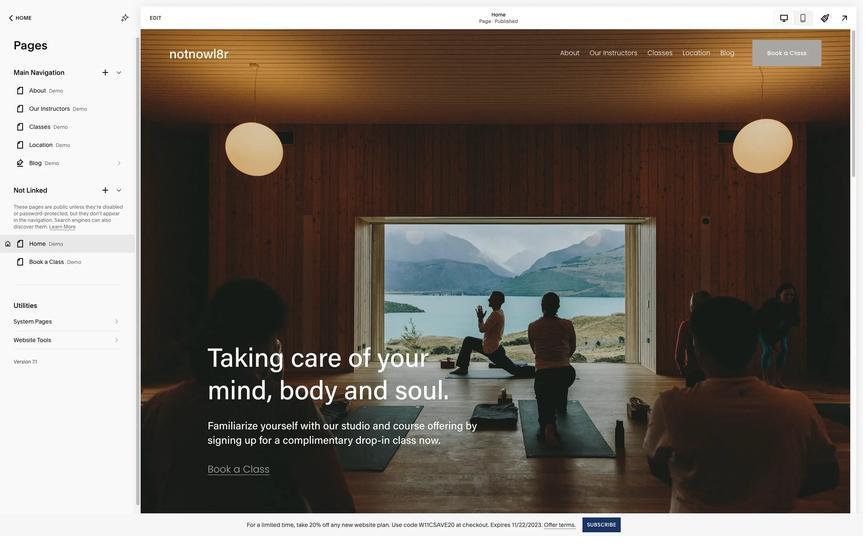 Task type: describe. For each thing, give the bounding box(es) containing it.
take
[[297, 521, 308, 529]]

use
[[392, 521, 403, 529]]

class
[[49, 258, 64, 266]]

learn more
[[49, 224, 76, 230]]

search
[[54, 217, 71, 223]]

also
[[102, 217, 111, 223]]

terms.
[[559, 521, 576, 529]]

system pages button
[[14, 313, 121, 331]]

unless
[[69, 204, 84, 210]]

the
[[19, 217, 27, 223]]

system pages
[[14, 318, 52, 325]]

book a class demo
[[29, 258, 81, 266]]

a for book
[[45, 258, 48, 266]]

them.
[[35, 224, 48, 230]]

linked
[[26, 186, 47, 194]]

these pages are public unless they're disabled or password-protected, but they don't appear in the navigation. search engines can also discover them.
[[14, 204, 123, 230]]

home for home page · published
[[492, 11, 506, 18]]

7.1
[[32, 359, 37, 365]]

home for home demo
[[29, 240, 46, 247]]

navigation
[[31, 68, 65, 77]]

navigation.
[[28, 217, 53, 223]]

demo inside book a class demo
[[67, 259, 81, 265]]

time,
[[282, 521, 295, 529]]

tools
[[37, 336, 51, 344]]

classes
[[29, 123, 50, 131]]

any
[[331, 521, 341, 529]]

·
[[493, 18, 494, 24]]

w11csave20
[[419, 521, 455, 529]]

version 7.1
[[14, 359, 37, 365]]

demo inside our instructors demo
[[73, 106, 87, 112]]

discover
[[14, 224, 34, 230]]

demo for blog
[[45, 160, 59, 166]]

engines
[[72, 217, 91, 223]]

password-
[[20, 210, 44, 217]]

demo for about
[[49, 88, 63, 94]]

our
[[29, 105, 39, 112]]

website tools button
[[14, 331, 121, 349]]

subscribe button
[[583, 517, 621, 532]]

expires
[[491, 521, 511, 529]]

at
[[456, 521, 462, 529]]

for a limited time, take 20% off any new website plan. use code w11csave20 at checkout. expires 11/22/2023. offer terms.
[[247, 521, 576, 529]]

protected,
[[44, 210, 69, 217]]

home demo
[[29, 240, 63, 247]]

not linked
[[14, 186, 47, 194]]

version
[[14, 359, 31, 365]]

home for home
[[16, 15, 32, 21]]

add a new page to the "not linked" navigation group image
[[101, 186, 110, 195]]

website tools
[[14, 336, 51, 344]]

or
[[14, 210, 18, 217]]

not
[[14, 186, 25, 194]]

but
[[70, 210, 78, 217]]

about demo
[[29, 87, 63, 94]]

0 vertical spatial pages
[[14, 38, 47, 52]]

blog
[[29, 159, 42, 167]]

main navigation
[[14, 68, 65, 77]]

subscribe
[[588, 522, 617, 528]]

page
[[480, 18, 492, 24]]

website
[[355, 521, 376, 529]]



Task type: locate. For each thing, give the bounding box(es) containing it.
a for for
[[257, 521, 260, 529]]

book
[[29, 258, 43, 266]]

disabled
[[103, 204, 123, 210]]

code
[[404, 521, 418, 529]]

demo down our instructors demo
[[54, 124, 68, 130]]

main
[[14, 68, 29, 77]]

pages up "tools"
[[35, 318, 52, 325]]

demo for location
[[56, 142, 70, 148]]

in
[[14, 217, 18, 223]]

are
[[45, 204, 52, 210]]

about
[[29, 87, 46, 94]]

offer terms. link
[[545, 521, 576, 529]]

home page · published
[[480, 11, 519, 24]]

instructors
[[41, 105, 70, 112]]

1 vertical spatial a
[[257, 521, 260, 529]]

demo for classes
[[54, 124, 68, 130]]

demo up instructors
[[49, 88, 63, 94]]

0 horizontal spatial a
[[45, 258, 48, 266]]

offer
[[545, 521, 558, 529]]

learn more link
[[49, 224, 76, 230]]

public
[[54, 204, 68, 210]]

demo
[[49, 88, 63, 94], [73, 106, 87, 112], [54, 124, 68, 130], [56, 142, 70, 148], [45, 160, 59, 166], [49, 241, 63, 247], [67, 259, 81, 265]]

appear
[[103, 210, 120, 217]]

add a new page to the "main navigation" group image
[[101, 68, 110, 77]]

system
[[14, 318, 34, 325]]

location demo
[[29, 141, 70, 149]]

location
[[29, 141, 53, 149]]

plan.
[[377, 521, 391, 529]]

tab list
[[775, 11, 813, 25]]

demo inside "home demo"
[[49, 241, 63, 247]]

pages
[[14, 38, 47, 52], [35, 318, 52, 325]]

published
[[495, 18, 519, 24]]

off
[[323, 521, 330, 529]]

demo for home
[[49, 241, 63, 247]]

home
[[492, 11, 506, 18], [16, 15, 32, 21], [29, 240, 46, 247]]

for
[[247, 521, 256, 529]]

1 vertical spatial pages
[[35, 318, 52, 325]]

learn
[[49, 224, 62, 230]]

0 vertical spatial a
[[45, 258, 48, 266]]

demo inside classes demo
[[54, 124, 68, 130]]

demo right blog
[[45, 160, 59, 166]]

1 horizontal spatial a
[[257, 521, 260, 529]]

a right for
[[257, 521, 260, 529]]

home inside 'home page · published'
[[492, 11, 506, 18]]

our instructors demo
[[29, 105, 87, 112]]

demo right instructors
[[73, 106, 87, 112]]

pages up main navigation
[[14, 38, 47, 52]]

can
[[92, 217, 100, 223]]

demo inside about demo
[[49, 88, 63, 94]]

edit
[[150, 15, 162, 21]]

pages
[[29, 204, 44, 210]]

they
[[79, 210, 89, 217]]

edit button
[[145, 10, 167, 26]]

more
[[64, 224, 76, 230]]

these
[[14, 204, 28, 210]]

demo inside blog demo
[[45, 160, 59, 166]]

20%
[[310, 521, 321, 529]]

a right book
[[45, 258, 48, 266]]

demo right location
[[56, 142, 70, 148]]

demo right class
[[67, 259, 81, 265]]

classes demo
[[29, 123, 68, 131]]

demo inside location demo
[[56, 142, 70, 148]]

a
[[45, 258, 48, 266], [257, 521, 260, 529]]

checkout.
[[463, 521, 490, 529]]

don't
[[90, 210, 102, 217]]

home inside button
[[16, 15, 32, 21]]

they're
[[86, 204, 102, 210]]

blog demo
[[29, 159, 59, 167]]

website
[[14, 336, 36, 344]]

home button
[[0, 9, 41, 27]]

new
[[342, 521, 353, 529]]

11/22/2023.
[[512, 521, 543, 529]]

demo down learn
[[49, 241, 63, 247]]

utilities
[[14, 301, 37, 310]]

pages inside 'button'
[[35, 318, 52, 325]]

limited
[[262, 521, 281, 529]]



Task type: vqa. For each thing, say whether or not it's contained in the screenshot.
Field corresponding to Field Shape
no



